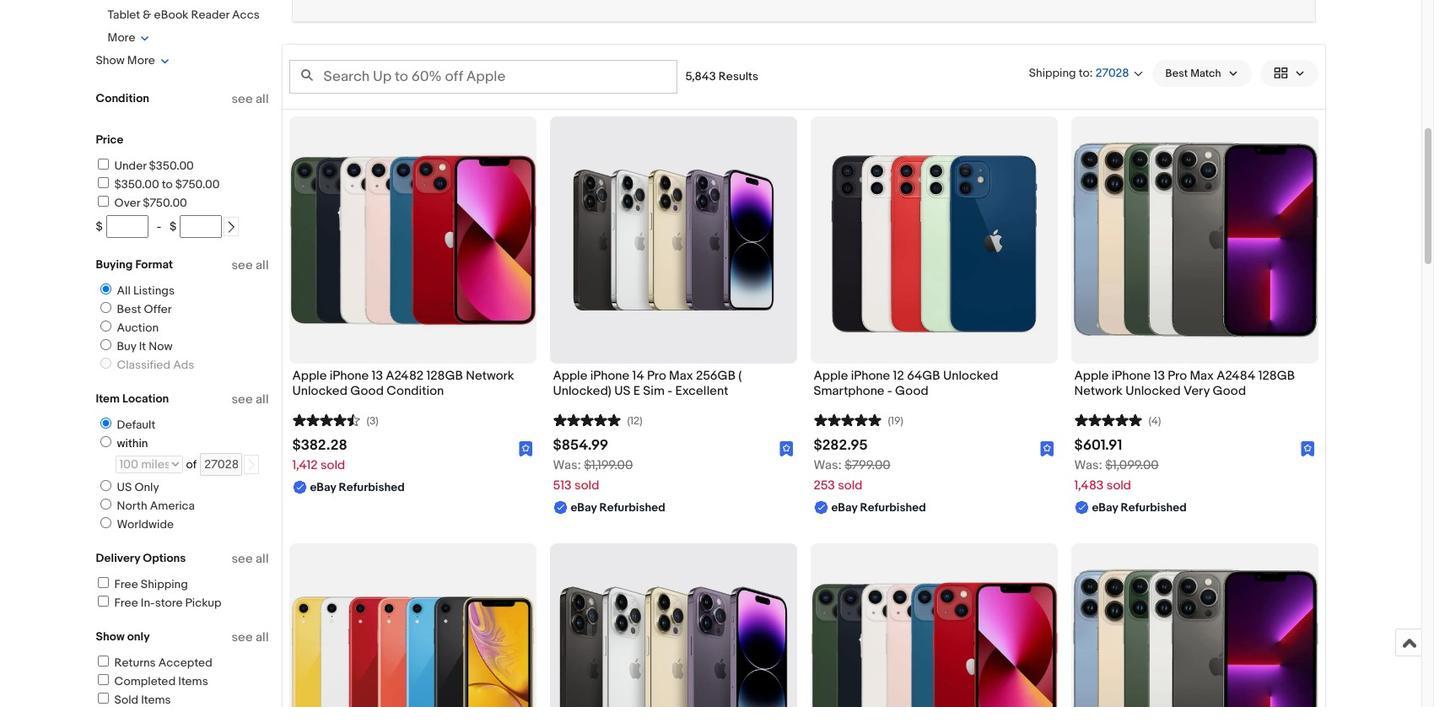 Task type: locate. For each thing, give the bounding box(es) containing it.
13 left very
[[1154, 368, 1165, 384]]

1 vertical spatial show
[[96, 630, 125, 644]]

iphone for $382.28
[[330, 368, 369, 384]]

0 vertical spatial to
[[1079, 65, 1090, 80]]

14
[[633, 368, 644, 384]]

Free Shipping checkbox
[[97, 577, 108, 588]]

3 see all button from the top
[[232, 392, 269, 408]]

1 horizontal spatial best
[[1166, 66, 1188, 80]]

-
[[157, 219, 161, 234], [668, 383, 673, 399], [888, 383, 893, 399]]

1 vertical spatial best
[[117, 302, 141, 316]]

sold down the $1,099.00
[[1107, 478, 1132, 494]]

$350.00
[[149, 159, 194, 173], [114, 177, 159, 192]]

$750.00 down $350.00 to $750.00
[[143, 196, 187, 210]]

5 see all button from the top
[[232, 630, 269, 646]]

listings
[[133, 284, 175, 298]]

pro
[[647, 368, 666, 384], [1168, 368, 1187, 384]]

was: up 1,483
[[1075, 458, 1103, 474]]

iphone up (3) link at the bottom left of page
[[330, 368, 369, 384]]

see all button for item location
[[232, 392, 269, 408]]

0 horizontal spatial condition
[[96, 91, 149, 105]]

apple inside apple iphone 13 a2482 128gb network unlocked good condition
[[292, 368, 327, 384]]

2 see all from the top
[[232, 257, 269, 273]]

2 good from the left
[[895, 383, 929, 399]]

0 horizontal spatial unlocked
[[292, 383, 348, 399]]

shipping inside shipping to : 27028
[[1029, 65, 1077, 80]]

was:
[[553, 458, 581, 474], [814, 458, 842, 474], [1075, 458, 1103, 474]]

more down 'more' button
[[127, 53, 155, 68]]

accs
[[232, 8, 260, 22]]

1 see all from the top
[[232, 91, 269, 107]]

refurbished for $282.95
[[860, 501, 926, 515]]

$350.00 up $350.00 to $750.00
[[149, 159, 194, 173]]

apple iphone 14 pro max 256gb ( unlocked)  us e sim - excellent
[[553, 368, 742, 399]]

show up "returns accepted" option
[[96, 630, 125, 644]]

apple up (12) link
[[553, 368, 588, 384]]

apple inside apple iphone 12 64gb unlocked smartphone - good
[[814, 368, 848, 384]]

item
[[96, 392, 120, 406]]

see all button for show only
[[232, 630, 269, 646]]

1 show from the top
[[96, 53, 125, 68]]

see all button for condition
[[232, 91, 269, 107]]

iphone inside apple iphone 14 pro max 256gb ( unlocked)  us e sim - excellent
[[590, 368, 630, 384]]

iphone left 12
[[851, 368, 890, 384]]

free shipping
[[114, 577, 188, 592]]

All Listings radio
[[100, 284, 111, 295]]

apple iphone 13 a2482 128gb network unlocked good condition image
[[289, 116, 536, 364]]

ebay refurbished image
[[292, 0, 1315, 21]]

0 horizontal spatial network
[[466, 368, 514, 384]]

all for show only
[[256, 630, 269, 646]]

iphone inside 'apple iphone 13 pro max a2484 128gb network unlocked very good'
[[1112, 368, 1151, 384]]

unlocked up 4.5 out of 5 stars image on the bottom of the page
[[292, 383, 348, 399]]

$ for "minimum value" text box
[[96, 219, 103, 234]]

sold right 253
[[838, 478, 863, 494]]

best for best offer
[[117, 302, 141, 316]]

buy it now
[[117, 339, 173, 354]]

max right sim
[[669, 368, 693, 384]]

free
[[114, 577, 138, 592], [114, 596, 138, 610]]

pro for $601.91
[[1168, 368, 1187, 384]]

1 vertical spatial more
[[127, 53, 155, 68]]

2 was: from the left
[[814, 458, 842, 474]]

3 was: from the left
[[1075, 458, 1103, 474]]

pro for $854.99
[[647, 368, 666, 384]]

excellent
[[675, 383, 729, 399]]

5 out of 5 stars image
[[553, 412, 621, 428], [814, 412, 881, 428], [1075, 412, 1142, 428]]

pro left a2484
[[1168, 368, 1187, 384]]

- right sim
[[668, 383, 673, 399]]

1 horizontal spatial was:
[[814, 458, 842, 474]]

1 max from the left
[[669, 368, 693, 384]]

go image
[[246, 459, 258, 471]]

128gb right a2482
[[427, 368, 463, 384]]

options
[[143, 551, 186, 565]]

good inside apple iphone 13 a2482 128gb network unlocked good condition
[[350, 383, 384, 399]]

2 see all button from the top
[[232, 257, 269, 273]]

0 horizontal spatial $
[[96, 219, 103, 234]]

1 was: from the left
[[553, 458, 581, 474]]

$350.00 up "over $750.00" link
[[114, 177, 159, 192]]

&
[[143, 8, 151, 22]]

view: gallery view image
[[1274, 64, 1305, 82]]

4 iphone from the left
[[1112, 368, 1151, 384]]

was: inside was: $1,099.00 1,483 sold
[[1075, 458, 1103, 474]]

e
[[634, 383, 641, 399]]

0 vertical spatial show
[[96, 53, 125, 68]]

to inside shipping to : 27028
[[1079, 65, 1090, 80]]

apple up 4.5 out of 5 stars image on the bottom of the page
[[292, 368, 327, 384]]

$854.99
[[553, 437, 609, 454]]

1 all from the top
[[256, 91, 269, 107]]

1 horizontal spatial shipping
[[1029, 65, 1077, 80]]

13 inside 'apple iphone 13 pro max a2484 128gb network unlocked very good'
[[1154, 368, 1165, 384]]

- down the over $750.00
[[157, 219, 161, 234]]

0 horizontal spatial shipping
[[141, 577, 188, 592]]

Over $750.00 checkbox
[[97, 196, 108, 207]]

2 13 from the left
[[1154, 368, 1165, 384]]

5 out of 5 stars image up $282.95
[[814, 412, 881, 428]]

us left e
[[615, 383, 631, 399]]

refurbished
[[339, 480, 405, 495], [600, 501, 666, 515], [860, 501, 926, 515], [1121, 501, 1187, 515]]

to down under $350.00
[[162, 177, 173, 192]]

iphone up (4) link
[[1112, 368, 1151, 384]]

shipping left :
[[1029, 65, 1077, 80]]

unlocked up (4)
[[1126, 383, 1181, 399]]

3 good from the left
[[1213, 383, 1247, 399]]

max inside 'apple iphone 13 pro max a2484 128gb network unlocked very good'
[[1190, 368, 1214, 384]]

3 5 out of 5 stars image from the left
[[1075, 412, 1142, 428]]

0 horizontal spatial us
[[117, 480, 132, 495]]

13 inside apple iphone 13 a2482 128gb network unlocked good condition
[[372, 368, 383, 384]]

0 vertical spatial $750.00
[[175, 177, 220, 192]]

was: up 253
[[814, 458, 842, 474]]

sim
[[643, 383, 665, 399]]

sold inside was: $1,099.00 1,483 sold
[[1107, 478, 1132, 494]]

1 vertical spatial free
[[114, 596, 138, 610]]

1 horizontal spatial condition
[[387, 383, 444, 399]]

1 iphone from the left
[[330, 368, 369, 384]]

0 vertical spatial condition
[[96, 91, 149, 105]]

iphone inside apple iphone 13 a2482 128gb network unlocked good condition
[[330, 368, 369, 384]]

in-
[[141, 596, 155, 610]]

1 128gb from the left
[[427, 368, 463, 384]]

free left 'in-'
[[114, 596, 138, 610]]

3 apple from the left
[[814, 368, 848, 384]]

ebay refurbished down 1,412 sold
[[310, 480, 405, 495]]

None text field
[[292, 0, 1315, 22]]

3 see all from the top
[[232, 392, 269, 408]]

Maximum Value text field
[[180, 215, 222, 238]]

it
[[139, 339, 146, 354]]

a2484
[[1217, 368, 1256, 384]]

2 horizontal spatial good
[[1213, 383, 1247, 399]]

13 left a2482
[[372, 368, 383, 384]]

128gb inside apple iphone 13 a2482 128gb network unlocked good condition
[[427, 368, 463, 384]]

refurbished for $601.91
[[1121, 501, 1187, 515]]

2 iphone from the left
[[590, 368, 630, 384]]

2 max from the left
[[1190, 368, 1214, 384]]

pro inside apple iphone 14 pro max 256gb ( unlocked)  us e sim - excellent
[[647, 368, 666, 384]]

only
[[135, 480, 159, 495]]

0 horizontal spatial good
[[350, 383, 384, 399]]

shipping up "free in-store pickup"
[[141, 577, 188, 592]]

condition
[[96, 91, 149, 105], [387, 383, 444, 399]]

1 horizontal spatial good
[[895, 383, 929, 399]]

2 horizontal spatial 5 out of 5 stars image
[[1075, 412, 1142, 428]]

5 out of 5 stars image for $601.91
[[1075, 412, 1142, 428]]

3 all from the top
[[256, 392, 269, 408]]

more down tablet
[[108, 30, 135, 45]]

see for condition
[[232, 91, 253, 107]]

0 vertical spatial free
[[114, 577, 138, 592]]

best
[[1166, 66, 1188, 80], [117, 302, 141, 316]]

1 see from the top
[[232, 91, 253, 107]]

5 all from the top
[[256, 630, 269, 646]]

4 apple from the left
[[1075, 368, 1109, 384]]

show for show only
[[96, 630, 125, 644]]

apple inside apple iphone 14 pro max 256gb ( unlocked)  us e sim - excellent
[[553, 368, 588, 384]]

4 see from the top
[[232, 551, 253, 567]]

0 horizontal spatial 13
[[372, 368, 383, 384]]

free in-store pickup
[[114, 596, 222, 610]]

good inside apple iphone 12 64gb unlocked smartphone - good
[[895, 383, 929, 399]]

0 vertical spatial best
[[1166, 66, 1188, 80]]

1 apple from the left
[[292, 368, 327, 384]]

all for condition
[[256, 91, 269, 107]]

apple iphone 12 64gb unlocked smartphone - good
[[814, 368, 999, 399]]

1 good from the left
[[350, 383, 384, 399]]

2 horizontal spatial unlocked
[[1126, 383, 1181, 399]]

0 horizontal spatial best
[[117, 302, 141, 316]]

$ left maximum value text field
[[170, 219, 177, 234]]

5,843 results
[[686, 69, 759, 83]]

us right us only option
[[117, 480, 132, 495]]

good up (3)
[[350, 383, 384, 399]]

2 show from the top
[[96, 630, 125, 644]]

max left a2484
[[1190, 368, 1214, 384]]

good right very
[[1213, 383, 1247, 399]]

apple iphone 14 pro max 128gb network unlocked very good condition image
[[550, 544, 797, 707]]

3 iphone from the left
[[851, 368, 890, 384]]

4 see all from the top
[[232, 551, 269, 567]]

was: up 513
[[553, 458, 581, 474]]

default link
[[93, 418, 159, 432]]

pro right 14
[[647, 368, 666, 384]]

0 horizontal spatial 128gb
[[427, 368, 463, 384]]

[object undefined] image
[[780, 441, 794, 457], [1040, 441, 1054, 457], [1301, 441, 1315, 457], [519, 442, 533, 457], [780, 442, 794, 457], [1040, 442, 1054, 457], [1301, 442, 1315, 457]]

sold right 513
[[575, 478, 599, 494]]

good for $382.28
[[350, 383, 384, 399]]

$ for maximum value text field
[[170, 219, 177, 234]]

buying
[[96, 257, 133, 272]]

2 5 out of 5 stars image from the left
[[814, 412, 881, 428]]

Sold Items checkbox
[[97, 693, 108, 704]]

ebay down 1,483
[[1092, 501, 1119, 515]]

see all for delivery options
[[232, 551, 269, 567]]

to left 27028
[[1079, 65, 1090, 80]]

ebay refurbished down was: $1,199.00 513 sold
[[571, 501, 666, 515]]

1 vertical spatial $750.00
[[143, 196, 187, 210]]

4 all from the top
[[256, 551, 269, 567]]

was: $1,099.00 1,483 sold
[[1075, 458, 1159, 494]]

1 horizontal spatial network
[[1075, 383, 1123, 399]]

apple for $854.99
[[553, 368, 588, 384]]

item location
[[96, 392, 169, 406]]

iphone left 14
[[590, 368, 630, 384]]

5 see all from the top
[[232, 630, 269, 646]]

ebay
[[310, 480, 336, 495], [571, 501, 597, 515], [832, 501, 858, 515], [1092, 501, 1119, 515]]

1 13 from the left
[[372, 368, 383, 384]]

1 horizontal spatial us
[[615, 383, 631, 399]]

best inside dropdown button
[[1166, 66, 1188, 80]]

north america
[[117, 499, 195, 513]]

apple iphone 13 pro max a2484 128gb network unlocked very good
[[1075, 368, 1295, 399]]

max inside apple iphone 14 pro max 256gb ( unlocked)  us e sim - excellent
[[669, 368, 693, 384]]

1 vertical spatial to
[[162, 177, 173, 192]]

2 free from the top
[[114, 596, 138, 610]]

2 apple from the left
[[553, 368, 588, 384]]

2 all from the top
[[256, 257, 269, 273]]

sold inside was: $1,199.00 513 sold
[[575, 478, 599, 494]]

0 vertical spatial us
[[615, 383, 631, 399]]

free shipping link
[[95, 577, 188, 592]]

1 horizontal spatial unlocked
[[943, 368, 999, 384]]

1,483
[[1075, 478, 1104, 494]]

apple up (4) link
[[1075, 368, 1109, 384]]

sold inside was: $799.00 253 sold
[[838, 478, 863, 494]]

was: for $854.99
[[553, 458, 581, 474]]

1 horizontal spatial to
[[1079, 65, 1090, 80]]

apple iphone 14 pro max 256gb ( unlocked)  us e sim - excellent image
[[550, 116, 797, 364]]

unlocked inside apple iphone 13 a2482 128gb network unlocked good condition
[[292, 383, 348, 399]]

2 see from the top
[[232, 257, 253, 273]]

ads
[[173, 358, 194, 372]]

refurbished down $1,199.00
[[600, 501, 666, 515]]

0 horizontal spatial max
[[669, 368, 693, 384]]

5 see from the top
[[232, 630, 253, 646]]

(4)
[[1149, 414, 1161, 428]]

North America radio
[[100, 499, 111, 510]]

completed items
[[114, 674, 208, 689]]

classified
[[117, 358, 171, 372]]

good for $282.95
[[895, 383, 929, 399]]

refurbished down the $1,099.00
[[1121, 501, 1187, 515]]

0 vertical spatial $350.00
[[149, 159, 194, 173]]

3 see from the top
[[232, 392, 253, 408]]

0 horizontal spatial 5 out of 5 stars image
[[553, 412, 621, 428]]

refurbished down the $799.00
[[860, 501, 926, 515]]

$350.00 to $750.00
[[114, 177, 220, 192]]

0 horizontal spatial -
[[157, 219, 161, 234]]

buy
[[117, 339, 136, 354]]

show down 'more' button
[[96, 53, 125, 68]]

apple iphone 12 64gb unlocked smartphone - good link
[[814, 368, 1054, 403]]

was: inside was: $799.00 253 sold
[[814, 458, 842, 474]]

0 horizontal spatial pro
[[647, 368, 666, 384]]

$ down over $750.00 checkbox
[[96, 219, 103, 234]]

1 vertical spatial condition
[[387, 383, 444, 399]]

2 128gb from the left
[[1259, 368, 1295, 384]]

worldwide link
[[93, 517, 177, 532]]

location
[[122, 392, 169, 406]]

$750.00 up maximum value text field
[[175, 177, 220, 192]]

13
[[372, 368, 383, 384], [1154, 368, 1165, 384]]

0 horizontal spatial was:
[[553, 458, 581, 474]]

2 pro from the left
[[1168, 368, 1187, 384]]

1 horizontal spatial pro
[[1168, 368, 1187, 384]]

ebay down 1,412 sold
[[310, 480, 336, 495]]

0 horizontal spatial to
[[162, 177, 173, 192]]

completed
[[114, 674, 176, 689]]

4 see all button from the top
[[232, 551, 269, 567]]

1 free from the top
[[114, 577, 138, 592]]

all
[[117, 284, 131, 298]]

under
[[114, 159, 146, 173]]

1 horizontal spatial max
[[1190, 368, 1214, 384]]

of
[[186, 457, 197, 472]]

1 $ from the left
[[96, 219, 103, 234]]

2 horizontal spatial -
[[888, 383, 893, 399]]

apple
[[292, 368, 327, 384], [553, 368, 588, 384], [814, 368, 848, 384], [1075, 368, 1109, 384]]

worldwide
[[117, 517, 174, 532]]

ebay refurbished down was: $799.00 253 sold
[[832, 501, 926, 515]]

now
[[149, 339, 173, 354]]

pro inside 'apple iphone 13 pro max a2484 128gb network unlocked very good'
[[1168, 368, 1187, 384]]

- left 12
[[888, 383, 893, 399]]

1 pro from the left
[[647, 368, 666, 384]]

1 horizontal spatial 128gb
[[1259, 368, 1295, 384]]

show
[[96, 53, 125, 68], [96, 630, 125, 644]]

1 see all button from the top
[[232, 91, 269, 107]]

us only link
[[93, 480, 163, 495]]

ebay refurbished for $282.95
[[832, 501, 926, 515]]

unlocked inside 'apple iphone 13 pro max a2484 128gb network unlocked very good'
[[1126, 383, 1181, 399]]

all for item location
[[256, 392, 269, 408]]

best left match
[[1166, 66, 1188, 80]]

best up auction link on the top left
[[117, 302, 141, 316]]

1 horizontal spatial $
[[170, 219, 177, 234]]

good up (19)
[[895, 383, 929, 399]]

free in-store pickup link
[[95, 596, 222, 610]]

1 5 out of 5 stars image from the left
[[553, 412, 621, 428]]

unlocked right 64gb
[[943, 368, 999, 384]]

pickup
[[185, 596, 222, 610]]

ebay down 253
[[832, 501, 858, 515]]

iphone inside apple iphone 12 64gb unlocked smartphone - good
[[851, 368, 890, 384]]

5 out of 5 stars image up $854.99
[[553, 412, 621, 428]]

(3) link
[[292, 412, 379, 428]]

1 horizontal spatial -
[[668, 383, 673, 399]]

ebay refurbished down was: $1,099.00 1,483 sold
[[1092, 501, 1187, 515]]

good
[[350, 383, 384, 399], [895, 383, 929, 399], [1213, 383, 1247, 399]]

1 horizontal spatial 5 out of 5 stars image
[[814, 412, 881, 428]]

north
[[117, 499, 147, 513]]

apple inside 'apple iphone 13 pro max a2484 128gb network unlocked very good'
[[1075, 368, 1109, 384]]

- inside apple iphone 12 64gb unlocked smartphone - good
[[888, 383, 893, 399]]

1 horizontal spatial 13
[[1154, 368, 1165, 384]]

5 out of 5 stars image up $601.91
[[1075, 412, 1142, 428]]

128gb right a2484
[[1259, 368, 1295, 384]]

1,412 sold
[[292, 458, 345, 474]]

13 for $601.91
[[1154, 368, 1165, 384]]

reader
[[191, 8, 229, 22]]

0 vertical spatial shipping
[[1029, 65, 1077, 80]]

2 $ from the left
[[170, 219, 177, 234]]

free right free shipping option
[[114, 577, 138, 592]]

was: inside was: $1,199.00 513 sold
[[553, 458, 581, 474]]

see for show only
[[232, 630, 253, 646]]

1 vertical spatial us
[[117, 480, 132, 495]]

2 horizontal spatial was:
[[1075, 458, 1103, 474]]

iphone for $854.99
[[590, 368, 630, 384]]

ebay down 513
[[571, 501, 597, 515]]

was: $1,199.00 513 sold
[[553, 458, 633, 494]]

(4) link
[[1075, 412, 1161, 428]]

max
[[669, 368, 693, 384], [1190, 368, 1214, 384]]

america
[[150, 499, 195, 513]]

Worldwide radio
[[100, 517, 111, 528]]

apple iphone 13 pro max a2484 128gb network unlocked very good image
[[1071, 116, 1319, 364]]

apple up (19) link
[[814, 368, 848, 384]]

see all
[[232, 91, 269, 107], [232, 257, 269, 273], [232, 392, 269, 408], [232, 551, 269, 567], [232, 630, 269, 646]]



Task type: describe. For each thing, give the bounding box(es) containing it.
submit price range image
[[226, 221, 237, 233]]

apple for $282.95
[[814, 368, 848, 384]]

within
[[117, 436, 148, 451]]

253
[[814, 478, 835, 494]]

Returns Accepted checkbox
[[97, 656, 108, 667]]

store
[[155, 596, 183, 610]]

returns accepted link
[[95, 656, 213, 670]]

see all button for delivery options
[[232, 551, 269, 567]]

best match
[[1166, 66, 1222, 80]]

sold for $854.99
[[575, 478, 599, 494]]

show only
[[96, 630, 150, 644]]

very
[[1184, 383, 1210, 399]]

over $750.00
[[114, 196, 187, 210]]

iphone for $601.91
[[1112, 368, 1151, 384]]

completed items link
[[95, 674, 208, 689]]

US Only radio
[[100, 480, 111, 491]]

apple iphone 13 pro max, a2484, 256gb, unlocked, very good condition image
[[1071, 544, 1319, 707]]

format
[[135, 257, 173, 272]]

auction link
[[93, 321, 162, 335]]

(3)
[[367, 414, 379, 428]]

(
[[739, 368, 742, 384]]

27028
[[1096, 66, 1130, 80]]

tablet & ebook reader accs link
[[108, 8, 260, 22]]

see all for condition
[[232, 91, 269, 107]]

see for delivery options
[[232, 551, 253, 567]]

show more button
[[96, 53, 169, 68]]

over $750.00 link
[[95, 196, 187, 210]]

classified ads
[[117, 358, 194, 372]]

network inside 'apple iphone 13 pro max a2484 128gb network unlocked very good'
[[1075, 383, 1123, 399]]

Minimum Value text field
[[106, 215, 148, 238]]

apple iphone xr 64gb unlocked smartphone - very good image
[[289, 544, 536, 707]]

us inside apple iphone 14 pro max 256gb ( unlocked)  us e sim - excellent
[[615, 383, 631, 399]]

best offer link
[[93, 302, 175, 316]]

all listings
[[117, 284, 175, 298]]

items
[[178, 674, 208, 689]]

256gb
[[696, 368, 736, 384]]

classified ads link
[[93, 358, 198, 372]]

tablet & ebook reader accs
[[108, 8, 260, 22]]

match
[[1191, 66, 1222, 80]]

apple for $601.91
[[1075, 368, 1109, 384]]

Default radio
[[100, 418, 111, 429]]

smartphone
[[814, 383, 885, 399]]

free for free shipping
[[114, 577, 138, 592]]

1 vertical spatial $350.00
[[114, 177, 159, 192]]

good inside 'apple iphone 13 pro max a2484 128gb network unlocked very good'
[[1213, 383, 1247, 399]]

1 vertical spatial shipping
[[141, 577, 188, 592]]

max for $601.91
[[1190, 368, 1214, 384]]

sold down $382.28
[[321, 458, 345, 474]]

offer
[[144, 302, 172, 316]]

$350.00 to $750.00 link
[[95, 177, 220, 192]]

Best Offer radio
[[100, 302, 111, 313]]

apple iphone 13 a2482 128gb network unlocked good condition
[[292, 368, 514, 399]]

64gb
[[907, 368, 941, 384]]

apple iphone 12 64gb unlocked smartphone - good image
[[811, 116, 1058, 364]]

under $350.00 link
[[95, 159, 194, 173]]

to for $750.00
[[162, 177, 173, 192]]

a2482
[[386, 368, 424, 384]]

1,412
[[292, 458, 318, 474]]

see all for item location
[[232, 392, 269, 408]]

$350.00 to $750.00 checkbox
[[97, 177, 108, 188]]

ebay for $854.99
[[571, 501, 597, 515]]

condition inside apple iphone 13 a2482 128gb network unlocked good condition
[[387, 383, 444, 399]]

auction
[[117, 321, 159, 335]]

see all for show only
[[232, 630, 269, 646]]

all listings link
[[93, 284, 178, 298]]

ebay for $282.95
[[832, 501, 858, 515]]

refurbished down 1,412 sold
[[339, 480, 405, 495]]

$282.95
[[814, 437, 868, 454]]

Classified Ads radio
[[100, 358, 111, 369]]

5 out of 5 stars image for $854.99
[[553, 412, 621, 428]]

iphone for $282.95
[[851, 368, 890, 384]]

Enter your search keyword text field
[[289, 60, 677, 93]]

see for buying format
[[232, 257, 253, 273]]

network inside apple iphone 13 a2482 128gb network unlocked good condition
[[466, 368, 514, 384]]

5 out of 5 stars image for $282.95
[[814, 412, 881, 428]]

513
[[553, 478, 572, 494]]

buy it now link
[[93, 339, 176, 354]]

see for item location
[[232, 392, 253, 408]]

under $350.00
[[114, 159, 194, 173]]

max for $854.99
[[669, 368, 693, 384]]

sold for $601.91
[[1107, 478, 1132, 494]]

Under $350.00 checkbox
[[97, 159, 108, 170]]

$601.91
[[1075, 437, 1123, 454]]

was: for $282.95
[[814, 458, 842, 474]]

$382.28
[[292, 437, 347, 454]]

5,843
[[686, 69, 716, 83]]

best match button
[[1152, 60, 1252, 87]]

ebay for $601.91
[[1092, 501, 1119, 515]]

only
[[127, 630, 150, 644]]

apple iphone 13 256gb network unlocked good condition image
[[811, 544, 1058, 707]]

buying format
[[96, 257, 173, 272]]

delivery
[[96, 551, 140, 565]]

over
[[114, 196, 140, 210]]

results
[[719, 69, 759, 83]]

see all for buying format
[[232, 257, 269, 273]]

default
[[117, 418, 156, 432]]

13 for $382.28
[[372, 368, 383, 384]]

free for free in-store pickup
[[114, 596, 138, 610]]

north america link
[[93, 499, 198, 513]]

price
[[96, 132, 124, 147]]

to for :
[[1079, 65, 1090, 80]]

sold for $282.95
[[838, 478, 863, 494]]

27028 text field
[[200, 453, 242, 476]]

apple iphone 14 pro max 256gb ( unlocked)  us e sim - excellent link
[[553, 368, 794, 403]]

(12) link
[[553, 412, 643, 428]]

12
[[893, 368, 904, 384]]

accepted
[[158, 656, 213, 670]]

all for buying format
[[256, 257, 269, 273]]

us only
[[117, 480, 159, 495]]

(19)
[[888, 414, 904, 428]]

unlocked inside apple iphone 12 64gb unlocked smartphone - good
[[943, 368, 999, 384]]

returns accepted
[[114, 656, 213, 670]]

within radio
[[100, 436, 111, 447]]

all for delivery options
[[256, 551, 269, 567]]

[object undefined] image
[[519, 441, 533, 457]]

was: for $601.91
[[1075, 458, 1103, 474]]

- inside apple iphone 14 pro max 256gb ( unlocked)  us e sim - excellent
[[668, 383, 673, 399]]

ebook
[[154, 8, 189, 22]]

ebay refurbished for $601.91
[[1092, 501, 1187, 515]]

unlocked)
[[553, 383, 612, 399]]

Auction radio
[[100, 321, 111, 332]]

best offer
[[117, 302, 172, 316]]

show for show more
[[96, 53, 125, 68]]

:
[[1090, 65, 1093, 80]]

show more
[[96, 53, 155, 68]]

$799.00
[[845, 458, 891, 474]]

see all button for buying format
[[232, 257, 269, 273]]

Completed Items checkbox
[[97, 674, 108, 685]]

4.5 out of 5 stars image
[[292, 412, 360, 428]]

128gb inside 'apple iphone 13 pro max a2484 128gb network unlocked very good'
[[1259, 368, 1295, 384]]

apple iphone 13 pro max a2484 128gb network unlocked very good link
[[1075, 368, 1315, 403]]

apple for $382.28
[[292, 368, 327, 384]]

refurbished for $854.99
[[600, 501, 666, 515]]

0 vertical spatial more
[[108, 30, 135, 45]]

more button
[[108, 30, 150, 45]]

Free In-store Pickup checkbox
[[97, 596, 108, 607]]

ebay refurbished for $854.99
[[571, 501, 666, 515]]

best for best match
[[1166, 66, 1188, 80]]

Buy It Now radio
[[100, 339, 111, 350]]



Task type: vqa. For each thing, say whether or not it's contained in the screenshot.
Advanced
no



